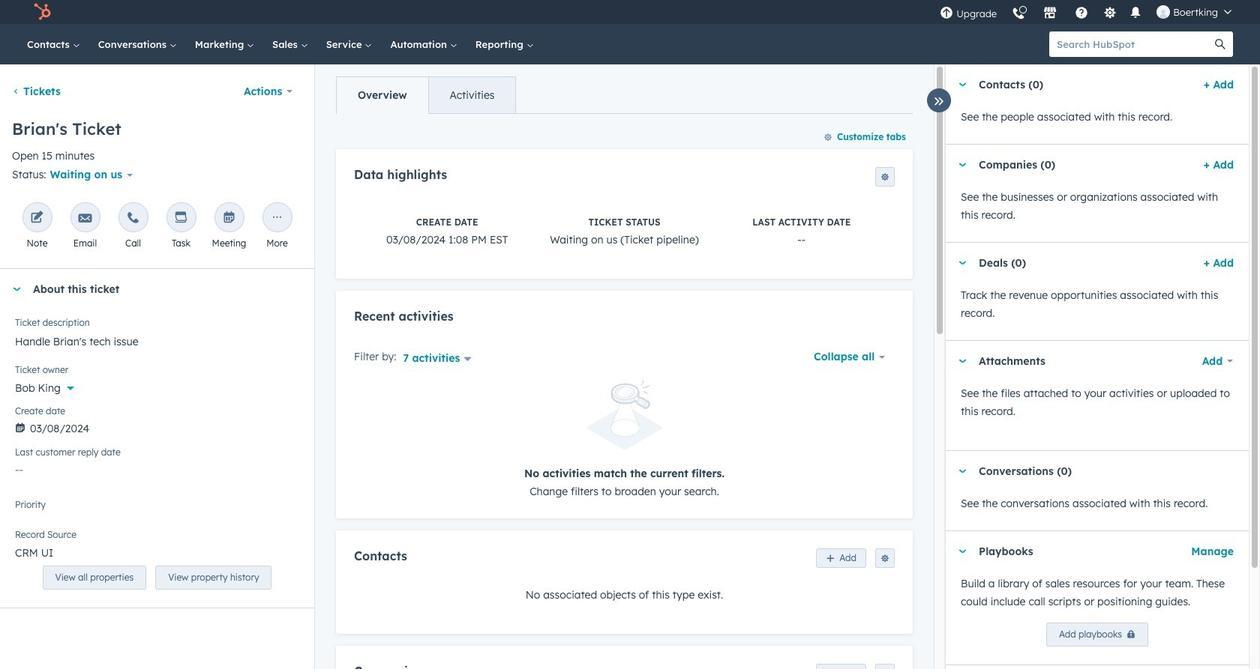 Task type: vqa. For each thing, say whether or not it's contained in the screenshot.
"Email" icon
yes



Task type: describe. For each thing, give the bounding box(es) containing it.
marketplaces image
[[1044, 7, 1057, 20]]

Search HubSpot search field
[[1050, 32, 1208, 57]]

1 caret image from the top
[[958, 83, 967, 87]]

meeting image
[[222, 212, 236, 226]]

task image
[[174, 212, 188, 226]]



Task type: locate. For each thing, give the bounding box(es) containing it.
note image
[[30, 212, 44, 226]]

alert
[[354, 381, 895, 501]]

3 caret image from the top
[[958, 470, 967, 474]]

2 vertical spatial caret image
[[958, 360, 967, 363]]

0 vertical spatial caret image
[[958, 163, 967, 167]]

None text field
[[15, 327, 299, 357]]

1 vertical spatial caret image
[[12, 288, 21, 292]]

caret image
[[958, 83, 967, 87], [958, 261, 967, 265], [958, 470, 967, 474], [958, 550, 967, 554]]

menu
[[933, 0, 1242, 24]]

-- text field
[[15, 456, 299, 480]]

MM/DD/YYYY text field
[[15, 415, 299, 439]]

email image
[[78, 212, 92, 226]]

more image
[[270, 212, 284, 226]]

bob king image
[[1157, 5, 1170, 19]]

4 caret image from the top
[[958, 550, 967, 554]]

2 caret image from the top
[[958, 261, 967, 265]]

call image
[[126, 212, 140, 226]]

navigation
[[336, 77, 517, 114]]

caret image
[[958, 163, 967, 167], [12, 288, 21, 292], [958, 360, 967, 363]]



